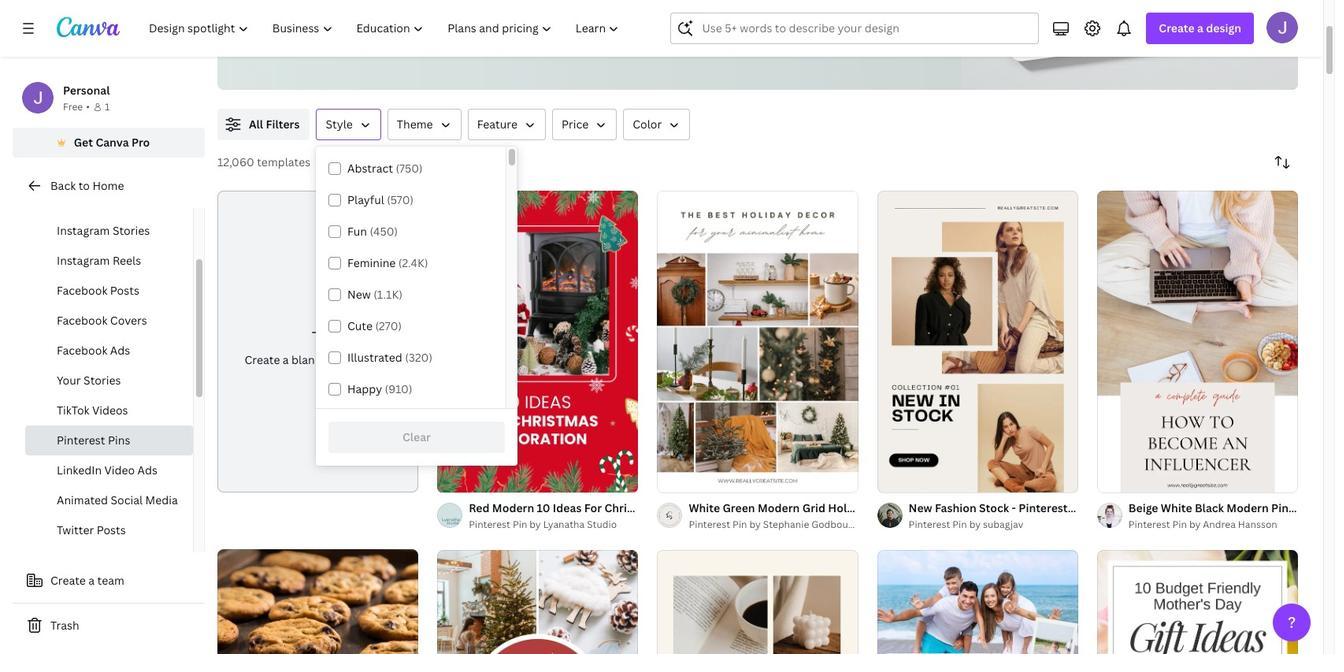 Task type: locate. For each thing, give the bounding box(es) containing it.
beige white black modern pinterest pin image
[[1097, 191, 1299, 492]]

facebook ads
[[57, 343, 130, 358]]

decoration
[[662, 500, 722, 515]]

posts down reels
[[110, 283, 139, 298]]

2 instagram from the top
[[57, 223, 110, 238]]

pro
[[132, 135, 150, 150]]

0 vertical spatial a
[[1198, 20, 1204, 35]]

1 horizontal spatial ads
[[138, 463, 158, 478]]

posts for facebook posts
[[110, 283, 139, 298]]

clear button
[[329, 422, 505, 453]]

pinterest up happy
[[323, 353, 372, 368]]

by down black
[[1190, 517, 1201, 531]]

create inside dropdown button
[[1159, 20, 1195, 35]]

ads down covers
[[110, 343, 130, 358]]

back
[[50, 178, 76, 193]]

instagram reels link
[[25, 246, 193, 276]]

facebook covers link
[[25, 306, 193, 336]]

by down stock
[[970, 517, 981, 531]]

fashion
[[935, 500, 977, 515]]

pinterest down "decoration"
[[689, 517, 731, 531]]

a inside create a team button
[[88, 573, 95, 588]]

create inside button
[[50, 573, 86, 588]]

4 by from the left
[[1190, 517, 1201, 531]]

by
[[530, 517, 541, 531], [750, 517, 761, 531], [970, 517, 981, 531], [1190, 517, 1201, 531]]

create left "team"
[[50, 573, 86, 588]]

1 horizontal spatial a
[[283, 353, 289, 368]]

instagram stories
[[57, 223, 150, 238]]

1 vertical spatial ads
[[138, 463, 158, 478]]

beige
[[1129, 500, 1159, 515]]

ideas
[[553, 500, 582, 515]]

0 horizontal spatial a
[[88, 573, 95, 588]]

pinterest down beige
[[1129, 517, 1171, 531]]

create for create a team
[[50, 573, 86, 588]]

1 vertical spatial new
[[909, 500, 933, 515]]

(450)
[[370, 224, 398, 239]]

instagram
[[57, 193, 110, 208], [57, 223, 110, 238], [57, 253, 110, 268]]

1 horizontal spatial create
[[245, 353, 280, 368]]

create
[[1159, 20, 1195, 35], [245, 353, 280, 368], [50, 573, 86, 588]]

new
[[347, 287, 371, 302], [909, 500, 933, 515]]

new for new fashion stock - pinterest pin pinterest pin by subagjav
[[909, 500, 933, 515]]

1 horizontal spatial new
[[909, 500, 933, 515]]

facebook ads link
[[25, 336, 193, 366]]

1 facebook from the top
[[57, 283, 107, 298]]

all
[[249, 117, 263, 132]]

modern left the 10
[[492, 500, 534, 515]]

0 vertical spatial stories
[[113, 223, 150, 238]]

0 horizontal spatial ads
[[110, 343, 130, 358]]

create left design
[[1159, 20, 1195, 35]]

all filters
[[249, 117, 300, 132]]

0 vertical spatial new
[[347, 287, 371, 302]]

facebook down the instagram reels
[[57, 283, 107, 298]]

facebook up "facebook ads" on the left bottom
[[57, 313, 107, 328]]

a inside create a blank pinterest pin element
[[283, 353, 289, 368]]

a left "team"
[[88, 573, 95, 588]]

a left blank
[[283, 353, 289, 368]]

stories up reels
[[113, 223, 150, 238]]

posts up instagram stories link
[[113, 193, 142, 208]]

1 vertical spatial stories
[[84, 373, 121, 388]]

blue and white minimalist happy family pinterest pin image
[[877, 550, 1079, 654]]

2 horizontal spatial a
[[1198, 20, 1204, 35]]

0 vertical spatial instagram
[[57, 193, 110, 208]]

modern up hansson
[[1227, 500, 1269, 515]]

stories for your stories
[[84, 373, 121, 388]]

instagram for instagram reels
[[57, 253, 110, 268]]

clear
[[403, 429, 431, 444]]

new left (1.1k)
[[347, 287, 371, 302]]

1 vertical spatial create
[[245, 353, 280, 368]]

playful (570)
[[347, 192, 414, 207]]

facebook covers
[[57, 313, 147, 328]]

2 horizontal spatial create
[[1159, 20, 1195, 35]]

3 facebook from the top
[[57, 343, 107, 358]]

2 modern from the left
[[1227, 500, 1269, 515]]

red modern 10 ideas for christmas decoration pinterest pin image
[[437, 191, 639, 492]]

1 vertical spatial a
[[283, 353, 289, 368]]

pinterest up "stephanie"
[[724, 500, 774, 515]]

posts down animated social media link
[[97, 522, 126, 537]]

2 vertical spatial posts
[[97, 522, 126, 537]]

reels
[[113, 253, 141, 268]]

pinterest pin templates image
[[962, 0, 1299, 90]]

minimal neutral boho pinterest aesthetic moodboard pinterest pin image
[[657, 550, 859, 654]]

by left "stephanie"
[[750, 517, 761, 531]]

instagram stories link
[[25, 216, 193, 246]]

2 facebook from the top
[[57, 313, 107, 328]]

create a blank pinterest pin
[[245, 353, 391, 368]]

instagram for instagram posts
[[57, 193, 110, 208]]

jacob simon image
[[1267, 12, 1299, 43]]

Sort by button
[[1267, 147, 1299, 178]]

tiktok videos
[[57, 403, 128, 418]]

pinterest up linkedin
[[57, 433, 105, 448]]

1 vertical spatial facebook
[[57, 313, 107, 328]]

to
[[79, 178, 90, 193]]

stories down facebook ads link
[[84, 373, 121, 388]]

new left fashion
[[909, 500, 933, 515]]

pins
[[108, 433, 130, 448]]

by down the 10
[[530, 517, 541, 531]]

create for create a design
[[1159, 20, 1195, 35]]

illustrated (320)
[[347, 350, 433, 365]]

media
[[145, 492, 178, 507]]

new inside new fashion stock - pinterest pin pinterest pin by subagjav
[[909, 500, 933, 515]]

1 by from the left
[[530, 517, 541, 531]]

cute
[[347, 318, 373, 333]]

2 vertical spatial facebook
[[57, 343, 107, 358]]

a inside create a design dropdown button
[[1198, 20, 1204, 35]]

white
[[1161, 500, 1193, 515]]

pink and white mother's day pinterest post image
[[1097, 550, 1299, 654]]

1 horizontal spatial modern
[[1227, 500, 1269, 515]]

0 horizontal spatial new
[[347, 287, 371, 302]]

playful
[[347, 192, 384, 207]]

pinterest down fashion
[[909, 517, 951, 531]]

a left design
[[1198, 20, 1204, 35]]

0 vertical spatial posts
[[113, 193, 142, 208]]

videos
[[92, 403, 128, 418]]

0 horizontal spatial create
[[50, 573, 86, 588]]

posts for instagram posts
[[113, 193, 142, 208]]

new fashion stock - pinterest pin pinterest pin by subagjav
[[909, 500, 1088, 531]]

0 horizontal spatial modern
[[492, 500, 534, 515]]

0 vertical spatial facebook
[[57, 283, 107, 298]]

2 vertical spatial create
[[50, 573, 86, 588]]

1 modern from the left
[[492, 500, 534, 515]]

your stories link
[[25, 366, 193, 396]]

feminine (2.4k)
[[347, 255, 428, 270]]

team
[[97, 573, 124, 588]]

ads right video
[[138, 463, 158, 478]]

theme button
[[388, 109, 461, 140]]

black
[[1195, 500, 1224, 515]]

tiktok
[[57, 403, 90, 418]]

style button
[[316, 109, 381, 140]]

2 vertical spatial a
[[88, 573, 95, 588]]

templates
[[257, 154, 311, 169]]

new fashion stock - pinterest pin image
[[877, 191, 1079, 492]]

get canva pro
[[74, 135, 150, 150]]

None search field
[[671, 13, 1040, 44]]

free •
[[63, 100, 90, 113]]

Search search field
[[702, 13, 1029, 43]]

0 vertical spatial create
[[1159, 20, 1195, 35]]

linkedin video ads link
[[25, 455, 193, 485]]

3 by from the left
[[970, 517, 981, 531]]

create left blank
[[245, 353, 280, 368]]

blank
[[292, 353, 320, 368]]

3 instagram from the top
[[57, 253, 110, 268]]

stories
[[113, 223, 150, 238], [84, 373, 121, 388]]

stephanie
[[763, 517, 809, 531]]

feminine
[[347, 255, 396, 270]]

create for create a blank pinterest pin
[[245, 353, 280, 368]]

facebook posts
[[57, 283, 139, 298]]

1 vertical spatial instagram
[[57, 223, 110, 238]]

facebook up your stories
[[57, 343, 107, 358]]

-
[[1012, 500, 1016, 515]]

(570)
[[387, 192, 414, 207]]

red modern 10 ideas for christmas decoration pinterest pin link
[[469, 499, 793, 517]]

1 instagram from the top
[[57, 193, 110, 208]]

feature
[[477, 117, 518, 132]]

create a team
[[50, 573, 124, 588]]

facebook
[[57, 283, 107, 298], [57, 313, 107, 328], [57, 343, 107, 358]]

linkedin video ads
[[57, 463, 158, 478]]

animated social media link
[[25, 485, 193, 515]]

create a design
[[1159, 20, 1242, 35]]

theme
[[397, 117, 433, 132]]

price button
[[552, 109, 617, 140]]

posts
[[113, 193, 142, 208], [110, 283, 139, 298], [97, 522, 126, 537]]

2 vertical spatial instagram
[[57, 253, 110, 268]]

stock
[[979, 500, 1010, 515]]

facebook for facebook ads
[[57, 343, 107, 358]]

all filters button
[[217, 109, 310, 140]]

1 vertical spatial posts
[[110, 283, 139, 298]]



Task type: describe. For each thing, give the bounding box(es) containing it.
back to home
[[50, 178, 124, 193]]

instagram posts link
[[25, 186, 193, 216]]

by inside new fashion stock - pinterest pin pinterest pin by subagjav
[[970, 517, 981, 531]]

godbout
[[812, 517, 852, 531]]

red
[[469, 500, 490, 515]]

10
[[537, 500, 550, 515]]

trash link
[[13, 610, 205, 641]]

create a blank pinterest pin element
[[217, 191, 419, 492]]

beige white black modern pinterest pin link
[[1129, 499, 1336, 517]]

facebook posts link
[[25, 276, 193, 306]]

(2.4k)
[[399, 255, 428, 270]]

fun
[[347, 224, 367, 239]]

design
[[855, 517, 886, 531]]

studio
[[587, 517, 617, 531]]

pinterest pin by stephanie godbout design
[[689, 517, 886, 531]]

abstract
[[347, 161, 393, 176]]

new for new (1.1k)
[[347, 287, 371, 302]]

pinterest pin by lyanatha studio link
[[469, 517, 639, 532]]

by inside beige white black modern pinterest pin pinterest pin by andrea hansson
[[1190, 517, 1201, 531]]

covers
[[110, 313, 147, 328]]

create a design button
[[1147, 13, 1254, 44]]

trash
[[50, 618, 79, 633]]

beige white black modern pinterest pin pinterest pin by andrea hansson
[[1129, 500, 1336, 531]]

brown modern chocolate chips cookie pinterest pin image
[[217, 549, 419, 654]]

get
[[74, 135, 93, 150]]

create a blank pinterest pin link
[[217, 191, 419, 492]]

for
[[584, 500, 602, 515]]

(1.1k)
[[374, 287, 403, 302]]

cute (270)
[[347, 318, 402, 333]]

instagram for instagram stories
[[57, 223, 110, 238]]

a for blank
[[283, 353, 289, 368]]

(320)
[[405, 350, 433, 365]]

feature button
[[468, 109, 546, 140]]

a for design
[[1198, 20, 1204, 35]]

pinterest pin by subagjav link
[[909, 517, 1079, 532]]

white green modern grid holiday decor blog post pinterest pin image
[[657, 191, 859, 492]]

subagjav
[[983, 517, 1024, 531]]

pinterest pins
[[57, 433, 130, 448]]

christmas
[[605, 500, 659, 515]]

2 by from the left
[[750, 517, 761, 531]]

a for team
[[88, 573, 95, 588]]

pinterest down "red"
[[469, 517, 511, 531]]

design
[[1207, 20, 1242, 35]]

animated social media
[[57, 492, 178, 507]]

(270)
[[375, 318, 402, 333]]

video
[[104, 463, 135, 478]]

white and red christmas decor ideas pinterest pin image
[[437, 550, 639, 654]]

filters
[[266, 117, 300, 132]]

facebook for facebook posts
[[57, 283, 107, 298]]

pinterest pin by andrea hansson link
[[1129, 517, 1299, 532]]

social
[[111, 492, 143, 507]]

color button
[[624, 109, 691, 140]]

top level navigation element
[[139, 13, 633, 44]]

modern inside red modern 10 ideas for christmas decoration pinterest pin pinterest pin by lyanatha studio
[[492, 500, 534, 515]]

modern inside beige white black modern pinterest pin pinterest pin by andrea hansson
[[1227, 500, 1269, 515]]

12,060 templates
[[217, 154, 311, 169]]

red modern 10 ideas for christmas decoration pinterest pin pinterest pin by lyanatha studio
[[469, 500, 793, 531]]

0 vertical spatial ads
[[110, 343, 130, 358]]

1
[[105, 100, 110, 113]]

home
[[92, 178, 124, 193]]

personal
[[63, 83, 110, 98]]

linkedin
[[57, 463, 102, 478]]

new (1.1k)
[[347, 287, 403, 302]]

hansson
[[1239, 517, 1278, 531]]

price
[[562, 117, 589, 132]]

color
[[633, 117, 662, 132]]

stories for instagram stories
[[113, 223, 150, 238]]

abstract (750)
[[347, 161, 423, 176]]

facebook for facebook covers
[[57, 313, 107, 328]]

back to home link
[[13, 170, 205, 202]]

by inside red modern 10 ideas for christmas decoration pinterest pin pinterest pin by lyanatha studio
[[530, 517, 541, 531]]

fun (450)
[[347, 224, 398, 239]]

pinterest up hansson
[[1272, 500, 1321, 515]]

twitter posts
[[57, 522, 126, 537]]

your
[[57, 373, 81, 388]]

style
[[326, 117, 353, 132]]

happy (910)
[[347, 381, 412, 396]]

posts for twitter posts
[[97, 522, 126, 537]]

twitter posts link
[[25, 515, 193, 545]]

12,060
[[217, 154, 254, 169]]

canva
[[96, 135, 129, 150]]

pinterest pin by stephanie godbout design link
[[689, 517, 886, 532]]

create a team button
[[13, 565, 205, 596]]

illustrated
[[347, 350, 402, 365]]

pinterest right -
[[1019, 500, 1068, 515]]

get canva pro button
[[13, 128, 205, 158]]

twitter
[[57, 522, 94, 537]]

•
[[86, 100, 90, 113]]



Task type: vqa. For each thing, say whether or not it's contained in the screenshot.
Cute at the left of page
yes



